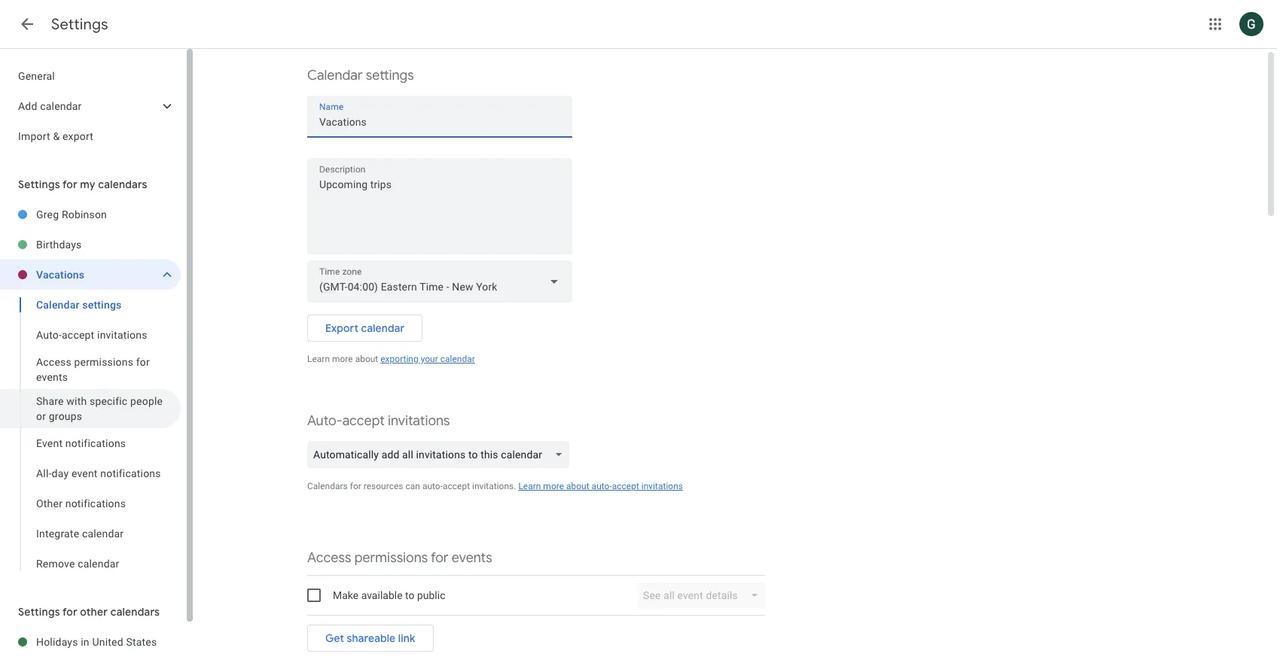 Task type: vqa. For each thing, say whether or not it's contained in the screenshot.
12 Element on the top left of the page
no



Task type: locate. For each thing, give the bounding box(es) containing it.
holidays
[[36, 636, 78, 648]]

0 vertical spatial permissions
[[74, 356, 133, 368]]

calendar up learn more about exporting your calendar
[[361, 322, 405, 335]]

about
[[355, 354, 378, 364], [566, 481, 589, 492]]

auto-accept invitations
[[36, 329, 147, 341], [307, 413, 450, 430]]

2 horizontal spatial invitations
[[641, 481, 683, 492]]

0 vertical spatial calendar
[[307, 67, 363, 84]]

exporting
[[380, 354, 418, 364]]

events down invitations.
[[452, 550, 492, 567]]

0 vertical spatial settings
[[51, 15, 108, 34]]

permissions
[[74, 356, 133, 368], [354, 550, 428, 567]]

exporting your calendar link
[[380, 354, 475, 364]]

1 vertical spatial calendars
[[110, 605, 160, 619]]

get
[[325, 632, 344, 645]]

settings right go back icon
[[51, 15, 108, 34]]

with
[[66, 395, 87, 407]]

calendar
[[40, 100, 82, 112], [361, 322, 405, 335], [440, 354, 475, 364], [82, 528, 124, 540], [78, 558, 119, 570]]

group
[[0, 290, 181, 579]]

for inside tree
[[136, 356, 150, 368]]

2 vertical spatial settings
[[18, 605, 60, 619]]

for up people
[[136, 356, 150, 368]]

calendar up &
[[40, 100, 82, 112]]

learn down 'export'
[[307, 354, 330, 364]]

settings up holidays
[[18, 605, 60, 619]]

0 vertical spatial calendars
[[98, 178, 147, 191]]

events
[[36, 371, 68, 383], [452, 550, 492, 567]]

greg robinson tree item
[[0, 200, 181, 230]]

calendar for add calendar
[[40, 100, 82, 112]]

1 horizontal spatial auto-accept invitations
[[307, 413, 450, 430]]

calendar down "other notifications"
[[82, 528, 124, 540]]

1 horizontal spatial auto-
[[592, 481, 612, 492]]

permissions inside 'access permissions for events'
[[74, 356, 133, 368]]

states
[[126, 636, 157, 648]]

more
[[332, 354, 353, 364], [543, 481, 564, 492]]

0 horizontal spatial auto-accept invitations
[[36, 329, 147, 341]]

accept inside group
[[62, 329, 94, 341]]

get shareable link button
[[307, 620, 433, 657]]

make available to public
[[333, 590, 445, 602]]

event notifications
[[36, 437, 126, 450]]

permissions up specific
[[74, 356, 133, 368]]

auto-accept invitations down learn more about exporting your calendar
[[307, 413, 450, 430]]

vacations
[[36, 269, 85, 281]]

other
[[36, 498, 63, 510]]

0 vertical spatial events
[[36, 371, 68, 383]]

notifications
[[65, 437, 126, 450], [100, 468, 161, 480], [65, 498, 126, 510]]

1 horizontal spatial learn
[[518, 481, 541, 492]]

1 horizontal spatial permissions
[[354, 550, 428, 567]]

learn right invitations.
[[518, 481, 541, 492]]

notifications down all-day event notifications
[[65, 498, 126, 510]]

0 horizontal spatial auto-
[[422, 481, 443, 492]]

0 vertical spatial calendar settings
[[307, 67, 414, 84]]

0 vertical spatial settings
[[366, 67, 414, 84]]

0 horizontal spatial permissions
[[74, 356, 133, 368]]

1 horizontal spatial settings
[[366, 67, 414, 84]]

general
[[18, 70, 55, 82]]

0 horizontal spatial access permissions for events
[[36, 356, 150, 383]]

auto-
[[422, 481, 443, 492], [592, 481, 612, 492]]

0 vertical spatial auto-
[[36, 329, 62, 341]]

calendar
[[307, 67, 363, 84], [36, 299, 80, 311]]

settings
[[51, 15, 108, 34], [18, 178, 60, 191], [18, 605, 60, 619]]

0 horizontal spatial about
[[355, 354, 378, 364]]

resources
[[364, 481, 403, 492]]

more right invitations.
[[543, 481, 564, 492]]

0 vertical spatial learn
[[307, 354, 330, 364]]

for left resources
[[350, 481, 361, 492]]

0 vertical spatial notifications
[[65, 437, 126, 450]]

settings up the greg
[[18, 178, 60, 191]]

1 vertical spatial auto-
[[307, 413, 342, 430]]

export
[[325, 322, 358, 335]]

auto- down vacations
[[36, 329, 62, 341]]

0 horizontal spatial events
[[36, 371, 68, 383]]

1 vertical spatial calendar
[[36, 299, 80, 311]]

1 horizontal spatial about
[[566, 481, 589, 492]]

0 horizontal spatial invitations
[[97, 329, 147, 341]]

0 horizontal spatial calendar
[[36, 299, 80, 311]]

settings for settings
[[51, 15, 108, 34]]

for left other
[[62, 605, 77, 619]]

group containing calendar settings
[[0, 290, 181, 579]]

calendar down integrate calendar
[[78, 558, 119, 570]]

0 horizontal spatial access
[[36, 356, 71, 368]]

accept
[[62, 329, 94, 341], [342, 413, 385, 430], [443, 481, 470, 492], [612, 481, 639, 492]]

integrate calendar
[[36, 528, 124, 540]]

my
[[80, 178, 95, 191]]

for for settings for my calendars
[[62, 178, 77, 191]]

notifications right event
[[100, 468, 161, 480]]

auto-accept invitations inside settings for my calendars tree
[[36, 329, 147, 341]]

access
[[36, 356, 71, 368], [307, 550, 351, 567]]

access permissions for events up specific
[[36, 356, 150, 383]]

for for settings for other calendars
[[62, 605, 77, 619]]

None field
[[307, 261, 572, 303], [307, 441, 575, 468], [307, 261, 572, 303], [307, 441, 575, 468]]

0 horizontal spatial calendar settings
[[36, 299, 122, 311]]

1 horizontal spatial access permissions for events
[[307, 550, 492, 567]]

make
[[333, 590, 359, 602]]

calendar settings
[[307, 67, 414, 84], [36, 299, 122, 311]]

holidays in united states
[[36, 636, 157, 648]]

invitations
[[97, 329, 147, 341], [388, 413, 450, 430], [641, 481, 683, 492]]

access up make
[[307, 550, 351, 567]]

for left 'my'
[[62, 178, 77, 191]]

auto- up calendars
[[307, 413, 342, 430]]

1 vertical spatial settings
[[18, 178, 60, 191]]

1 auto- from the left
[[422, 481, 443, 492]]

add calendar
[[18, 100, 82, 112]]

1 horizontal spatial calendar settings
[[307, 67, 414, 84]]

1 vertical spatial events
[[452, 550, 492, 567]]

1 vertical spatial notifications
[[100, 468, 161, 480]]

import
[[18, 130, 50, 142]]

access up share
[[36, 356, 71, 368]]

holidays in united states tree item
[[0, 627, 181, 657]]

learn more about auto-accept invitations link
[[518, 481, 683, 492]]

settings inside tree
[[82, 299, 122, 311]]

0 vertical spatial access
[[36, 356, 71, 368]]

2 vertical spatial invitations
[[641, 481, 683, 492]]

for
[[62, 178, 77, 191], [136, 356, 150, 368], [350, 481, 361, 492], [431, 550, 448, 567], [62, 605, 77, 619]]

calendar right the your
[[440, 354, 475, 364]]

share with specific people or groups
[[36, 395, 163, 422]]

auto-
[[36, 329, 62, 341], [307, 413, 342, 430]]

calendars right 'my'
[[98, 178, 147, 191]]

settings heading
[[51, 15, 108, 34]]

1 vertical spatial settings
[[82, 299, 122, 311]]

1 vertical spatial calendar settings
[[36, 299, 122, 311]]

access permissions for events
[[36, 356, 150, 383], [307, 550, 492, 567]]

None text field
[[319, 111, 560, 133]]

0 vertical spatial more
[[332, 354, 353, 364]]

event
[[36, 437, 63, 450]]

0 horizontal spatial more
[[332, 354, 353, 364]]

settings for my calendars tree
[[0, 200, 181, 579]]

1 horizontal spatial invitations
[[388, 413, 450, 430]]

1 horizontal spatial auto-
[[307, 413, 342, 430]]

for up public
[[431, 550, 448, 567]]

go back image
[[18, 15, 36, 33]]

greg robinson
[[36, 209, 107, 221]]

0 horizontal spatial auto-
[[36, 329, 62, 341]]

settings
[[366, 67, 414, 84], [82, 299, 122, 311]]

access permissions for events up to
[[307, 550, 492, 567]]

all-
[[36, 468, 52, 480]]

birthdays
[[36, 239, 82, 251]]

0 horizontal spatial settings
[[82, 299, 122, 311]]

add
[[18, 100, 37, 112]]

learn
[[307, 354, 330, 364], [518, 481, 541, 492]]

calendars for settings for my calendars
[[98, 178, 147, 191]]

invitations inside group
[[97, 329, 147, 341]]

remove
[[36, 558, 75, 570]]

access permissions for events inside settings for my calendars tree
[[36, 356, 150, 383]]

permissions up make available to public in the left of the page
[[354, 550, 428, 567]]

0 vertical spatial access permissions for events
[[36, 356, 150, 383]]

to
[[405, 590, 414, 602]]

1 vertical spatial auto-accept invitations
[[307, 413, 450, 430]]

1 vertical spatial about
[[566, 481, 589, 492]]

calendars up states
[[110, 605, 160, 619]]

tree
[[0, 61, 181, 151]]

events up share
[[36, 371, 68, 383]]

auto-accept invitations down vacations tree item
[[36, 329, 147, 341]]

more down 'export'
[[332, 354, 353, 364]]

notifications up all-day event notifications
[[65, 437, 126, 450]]

in
[[81, 636, 89, 648]]

1 vertical spatial access
[[307, 550, 351, 567]]

2 vertical spatial notifications
[[65, 498, 126, 510]]

1 vertical spatial permissions
[[354, 550, 428, 567]]

import & export
[[18, 130, 93, 142]]

1 horizontal spatial more
[[543, 481, 564, 492]]

0 vertical spatial invitations
[[97, 329, 147, 341]]

calendar settings inside settings for my calendars tree
[[36, 299, 122, 311]]

0 vertical spatial auto-accept invitations
[[36, 329, 147, 341]]

available
[[361, 590, 403, 602]]

1 horizontal spatial access
[[307, 550, 351, 567]]

calendars
[[98, 178, 147, 191], [110, 605, 160, 619]]

integrate
[[36, 528, 79, 540]]



Task type: describe. For each thing, give the bounding box(es) containing it.
calendars
[[307, 481, 348, 492]]

1 vertical spatial invitations
[[388, 413, 450, 430]]

2 auto- from the left
[[592, 481, 612, 492]]

vacations tree item
[[0, 260, 181, 290]]

settings for my calendars
[[18, 178, 147, 191]]

events inside settings for my calendars tree
[[36, 371, 68, 383]]

link
[[398, 632, 415, 645]]

export calendar
[[325, 322, 405, 335]]

auto- inside group
[[36, 329, 62, 341]]

1 vertical spatial more
[[543, 481, 564, 492]]

export
[[62, 130, 93, 142]]

calendar inside group
[[36, 299, 80, 311]]

robinson
[[62, 209, 107, 221]]

settings for settings for my calendars
[[18, 178, 60, 191]]

greg
[[36, 209, 59, 221]]

other
[[80, 605, 108, 619]]

remove calendar
[[36, 558, 119, 570]]

your
[[421, 354, 438, 364]]

public
[[417, 590, 445, 602]]

Upcoming trips text field
[[307, 175, 572, 248]]

get shareable link
[[325, 632, 415, 645]]

notifications for other notifications
[[65, 498, 126, 510]]

notifications for event notifications
[[65, 437, 126, 450]]

0 vertical spatial about
[[355, 354, 378, 364]]

share
[[36, 395, 64, 407]]

day
[[52, 468, 69, 480]]

specific
[[90, 395, 128, 407]]

calendar for remove calendar
[[78, 558, 119, 570]]

can
[[405, 481, 420, 492]]

&
[[53, 130, 60, 142]]

birthdays tree item
[[0, 230, 181, 260]]

settings for other calendars
[[18, 605, 160, 619]]

people
[[130, 395, 163, 407]]

learn more about exporting your calendar
[[307, 354, 475, 364]]

calendars for resources can auto-accept invitations. learn more about auto-accept invitations
[[307, 481, 683, 492]]

calendar for integrate calendar
[[82, 528, 124, 540]]

calendar for export calendar
[[361, 322, 405, 335]]

1 vertical spatial access permissions for events
[[307, 550, 492, 567]]

united
[[92, 636, 123, 648]]

1 horizontal spatial events
[[452, 550, 492, 567]]

shareable
[[347, 632, 396, 645]]

settings for settings for other calendars
[[18, 605, 60, 619]]

1 vertical spatial learn
[[518, 481, 541, 492]]

or
[[36, 410, 46, 422]]

tree containing general
[[0, 61, 181, 151]]

0 horizontal spatial learn
[[307, 354, 330, 364]]

other notifications
[[36, 498, 126, 510]]

1 horizontal spatial calendar
[[307, 67, 363, 84]]

access inside settings for my calendars tree
[[36, 356, 71, 368]]

vacations link
[[36, 260, 154, 290]]

holidays in united states link
[[36, 627, 181, 657]]

calendars for settings for other calendars
[[110, 605, 160, 619]]

for for calendars for resources can auto-accept invitations. learn more about auto-accept invitations
[[350, 481, 361, 492]]

invitations.
[[472, 481, 516, 492]]

birthdays link
[[36, 230, 181, 260]]

groups
[[49, 410, 82, 422]]

all-day event notifications
[[36, 468, 161, 480]]

event
[[71, 468, 98, 480]]



